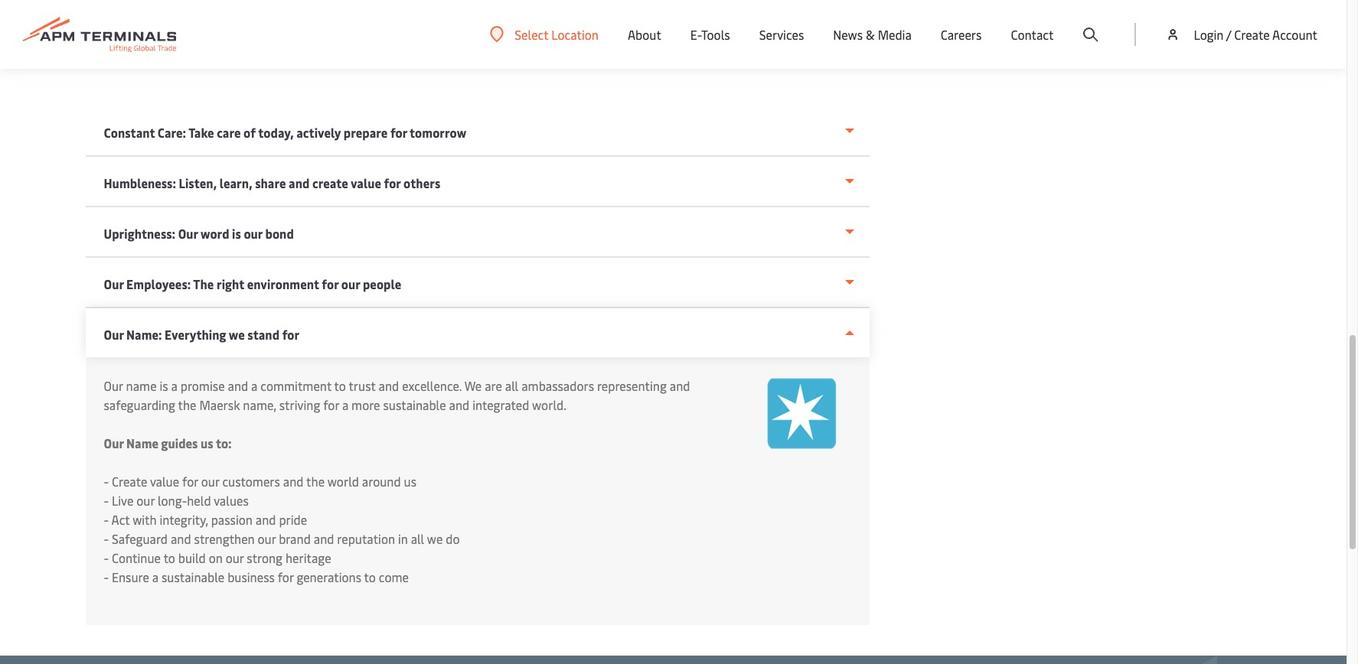 Task type: locate. For each thing, give the bounding box(es) containing it.
value
[[351, 175, 381, 191], [150, 473, 179, 490]]

value right create
[[351, 175, 381, 191]]

and
[[289, 175, 310, 191], [228, 377, 248, 394], [379, 377, 399, 394], [670, 377, 690, 394], [449, 397, 470, 413], [283, 473, 304, 490], [256, 511, 276, 528], [171, 531, 191, 547], [314, 531, 334, 547]]

is right name
[[160, 377, 168, 394]]

is right word
[[232, 225, 241, 242]]

e-tools button
[[690, 0, 730, 69]]

3 - from the top
[[104, 511, 109, 528]]

sustainable
[[383, 397, 446, 413], [162, 569, 225, 586]]

1 horizontal spatial all
[[505, 377, 519, 394]]

uprightness:
[[104, 225, 175, 242]]

generations
[[297, 569, 361, 586]]

our left people
[[341, 276, 360, 292]]

a up name,
[[251, 377, 258, 394]]

our up with
[[136, 492, 155, 509]]

our inside 'dropdown button'
[[104, 276, 124, 292]]

humbleness: listen, learn, share and create value for others button
[[85, 157, 869, 207]]

name
[[126, 435, 159, 452]]

our for values
[[85, 38, 128, 75]]

sustainable down build
[[162, 569, 225, 586]]

promise
[[181, 377, 225, 394]]

us left to:
[[201, 435, 213, 452]]

e-
[[690, 26, 701, 43]]

0 vertical spatial us
[[201, 435, 213, 452]]

create
[[312, 175, 348, 191]]

for up held
[[182, 473, 198, 490]]

1 vertical spatial all
[[411, 531, 424, 547]]

us right around
[[404, 473, 416, 490]]

all right in
[[411, 531, 424, 547]]

our left bond
[[244, 225, 263, 242]]

1 vertical spatial value
[[150, 473, 179, 490]]

services
[[759, 26, 804, 43]]

our name: everything we stand for element
[[85, 358, 869, 626]]

constant
[[104, 124, 155, 141]]

value up long-
[[150, 473, 179, 490]]

and left pride
[[256, 511, 276, 528]]

1 horizontal spatial sustainable
[[383, 397, 446, 413]]

0 horizontal spatial value
[[150, 473, 179, 490]]

0 vertical spatial to
[[334, 377, 346, 394]]

to left come
[[364, 569, 376, 586]]

1 vertical spatial we
[[427, 531, 443, 547]]

2 vertical spatial to
[[364, 569, 376, 586]]

our for name
[[104, 435, 124, 452]]

to inside our name is a promise and a commitment to trust and excellence. we are all ambassadors representing and safeguarding the maersk name, striving for a more sustainable and integrated world.
[[334, 377, 346, 394]]

our inside our name is a promise and a commitment to trust and excellence. we are all ambassadors representing and safeguarding the maersk name, striving for a more sustainable and integrated world.
[[104, 377, 123, 394]]

us
[[201, 435, 213, 452], [404, 473, 416, 490]]

the down promise on the bottom
[[178, 397, 196, 413]]

take
[[188, 124, 214, 141]]

6 - from the top
[[104, 569, 109, 586]]

to left build
[[164, 550, 175, 567]]

and right trust
[[379, 377, 399, 394]]

a left promise on the bottom
[[171, 377, 178, 394]]

name,
[[243, 397, 276, 413]]

1 vertical spatial create
[[112, 473, 147, 490]]

contact button
[[1011, 0, 1054, 69]]

guides
[[161, 435, 198, 452]]

0 horizontal spatial all
[[411, 531, 424, 547]]

stand
[[248, 326, 280, 343]]

brand
[[279, 531, 311, 547]]

select
[[515, 26, 548, 42]]

create up live
[[112, 473, 147, 490]]

1 horizontal spatial the
[[306, 473, 325, 490]]

careers button
[[941, 0, 982, 69]]

for right striving
[[323, 397, 339, 413]]

we left stand
[[229, 326, 245, 343]]

0 horizontal spatial is
[[160, 377, 168, 394]]

a right ensure
[[152, 569, 159, 586]]

we left do
[[427, 531, 443, 547]]

uprightness: our word is our bond button
[[85, 207, 869, 258]]

2 horizontal spatial to
[[364, 569, 376, 586]]

0 vertical spatial is
[[232, 225, 241, 242]]

0 vertical spatial sustainable
[[383, 397, 446, 413]]

our
[[244, 225, 263, 242], [341, 276, 360, 292], [201, 473, 219, 490], [136, 492, 155, 509], [258, 531, 276, 547], [226, 550, 244, 567]]

learn,
[[219, 175, 252, 191]]

ensure
[[112, 569, 149, 586]]

1 vertical spatial sustainable
[[162, 569, 225, 586]]

and right the representing
[[670, 377, 690, 394]]

for right stand
[[282, 326, 300, 343]]

sustainable down 'excellence.'
[[383, 397, 446, 413]]

all right the are
[[505, 377, 519, 394]]

everything
[[165, 326, 226, 343]]

- create value for our customers and the world around us - live our long-held values - act with integrity, passion and pride - safeguard and strengthen our brand and reputation in all we do - continue to build on our strong heritage - ensure a sustainable business for generations to come
[[104, 473, 460, 586]]

in
[[398, 531, 408, 547]]

our right on
[[226, 550, 244, 567]]

right
[[217, 276, 244, 292]]

create
[[1234, 26, 1270, 43], [112, 473, 147, 490]]

for left others
[[384, 175, 401, 191]]

a inside - create value for our customers and the world around us - live our long-held values - act with integrity, passion and pride - safeguard and strengthen our brand and reputation in all we do - continue to build on our strong heritage - ensure a sustainable business for generations to come
[[152, 569, 159, 586]]

are
[[485, 377, 502, 394]]

1 vertical spatial us
[[404, 473, 416, 490]]

constant care: take care of today, actively prepare for tomorrow
[[104, 124, 466, 141]]

0 vertical spatial we
[[229, 326, 245, 343]]

business
[[227, 569, 275, 586]]

we inside - create value for our customers and the world around us - live our long-held values - act with integrity, passion and pride - safeguard and strengthen our brand and reputation in all we do - continue to build on our strong heritage - ensure a sustainable business for generations to come
[[427, 531, 443, 547]]

all
[[505, 377, 519, 394], [411, 531, 424, 547]]

and up maersk
[[228, 377, 248, 394]]

for down the strong
[[278, 569, 294, 586]]

world
[[328, 473, 359, 490]]

0 horizontal spatial sustainable
[[162, 569, 225, 586]]

long-
[[158, 492, 187, 509]]

people
[[363, 276, 401, 292]]

integrity,
[[160, 511, 208, 528]]

our name is a promise and a commitment to trust and excellence. we are all ambassadors representing and safeguarding the maersk name, striving for a more sustainable and integrated world.
[[104, 377, 690, 413]]

1 vertical spatial is
[[160, 377, 168, 394]]

our for name
[[104, 377, 123, 394]]

do
[[446, 531, 460, 547]]

the left world
[[306, 473, 325, 490]]

create right / at the right top
[[1234, 26, 1270, 43]]

1 horizontal spatial value
[[351, 175, 381, 191]]

is
[[232, 225, 241, 242], [160, 377, 168, 394]]

name
[[126, 377, 157, 394]]

and up pride
[[283, 473, 304, 490]]

of
[[244, 124, 256, 141]]

reputation
[[337, 531, 395, 547]]

0 vertical spatial all
[[505, 377, 519, 394]]

for right environment
[[322, 276, 339, 292]]

care
[[217, 124, 241, 141]]

0 horizontal spatial the
[[178, 397, 196, 413]]

to
[[334, 377, 346, 394], [164, 550, 175, 567], [364, 569, 376, 586]]

the inside - create value for our customers and the world around us - live our long-held values - act with integrity, passion and pride - safeguard and strengthen our brand and reputation in all we do - continue to build on our strong heritage - ensure a sustainable business for generations to come
[[306, 473, 325, 490]]

0 horizontal spatial we
[[229, 326, 245, 343]]

and right share
[[289, 175, 310, 191]]

customers
[[222, 473, 280, 490]]

news
[[833, 26, 863, 43]]

to left trust
[[334, 377, 346, 394]]

1 vertical spatial the
[[306, 473, 325, 490]]

prepare
[[344, 124, 388, 141]]

0 vertical spatial the
[[178, 397, 196, 413]]

continue
[[112, 550, 161, 567]]

we
[[229, 326, 245, 343], [427, 531, 443, 547]]

strong
[[247, 550, 283, 567]]

0 vertical spatial value
[[351, 175, 381, 191]]

1 horizontal spatial we
[[427, 531, 443, 547]]

0 vertical spatial create
[[1234, 26, 1270, 43]]

1 horizontal spatial is
[[232, 225, 241, 242]]

1 horizontal spatial us
[[404, 473, 416, 490]]

0 horizontal spatial create
[[112, 473, 147, 490]]

our
[[85, 38, 128, 75], [178, 225, 198, 242], [104, 276, 124, 292], [104, 326, 124, 343], [104, 377, 123, 394], [104, 435, 124, 452]]

sustainable inside - create value for our customers and the world around us - live our long-held values - act with integrity, passion and pride - safeguard and strengthen our brand and reputation in all we do - continue to build on our strong heritage - ensure a sustainable business for generations to come
[[162, 569, 225, 586]]

sustainable inside our name is a promise and a commitment to trust and excellence. we are all ambassadors representing and safeguarding the maersk name, striving for a more sustainable and integrated world.
[[383, 397, 446, 413]]

1 horizontal spatial to
[[334, 377, 346, 394]]

care:
[[158, 124, 186, 141]]

0 horizontal spatial to
[[164, 550, 175, 567]]

the
[[178, 397, 196, 413], [306, 473, 325, 490]]



Task type: vqa. For each thing, say whether or not it's contained in the screenshot.
INFORMATION
no



Task type: describe. For each thing, give the bounding box(es) containing it.
1 vertical spatial to
[[164, 550, 175, 567]]

news & media button
[[833, 0, 912, 69]]

our name image
[[764, 377, 839, 452]]

values
[[214, 492, 249, 509]]

with
[[133, 511, 157, 528]]

us inside - create value for our customers and the world around us - live our long-held values - act with integrity, passion and pride - safeguard and strengthen our brand and reputation in all we do - continue to build on our strong heritage - ensure a sustainable business for generations to come
[[404, 473, 416, 490]]

humbleness: listen, learn, share and create value for others
[[104, 175, 440, 191]]

and down 'we'
[[449, 397, 470, 413]]

bond
[[265, 225, 294, 242]]

login / create account
[[1194, 26, 1318, 43]]

our name guides us to:
[[104, 435, 232, 452]]

more
[[351, 397, 380, 413]]

news & media
[[833, 26, 912, 43]]

and up heritage on the left bottom of the page
[[314, 531, 334, 547]]

our for name:
[[104, 326, 124, 343]]

the
[[193, 276, 214, 292]]

trust
[[349, 377, 376, 394]]

value inside - create value for our customers and the world around us - live our long-held values - act with integrity, passion and pride - safeguard and strengthen our brand and reputation in all we do - continue to build on our strong heritage - ensure a sustainable business for generations to come
[[150, 473, 179, 490]]

employees:
[[126, 276, 191, 292]]

safeguarding
[[104, 397, 175, 413]]

humbleness:
[[104, 175, 176, 191]]

2 - from the top
[[104, 492, 109, 509]]

on
[[209, 550, 223, 567]]

our employees: the right environment for our people button
[[85, 258, 869, 309]]

our values
[[85, 38, 213, 75]]

create inside - create value for our customers and the world around us - live our long-held values - act with integrity, passion and pride - safeguard and strengthen our brand and reputation in all we do - continue to build on our strong heritage - ensure a sustainable business for generations to come
[[112, 473, 147, 490]]

representing
[[597, 377, 667, 394]]

account
[[1273, 26, 1318, 43]]

about
[[628, 26, 661, 43]]

our up the strong
[[258, 531, 276, 547]]

come
[[379, 569, 409, 586]]

we inside dropdown button
[[229, 326, 245, 343]]

a left more
[[342, 397, 349, 413]]

name:
[[126, 326, 162, 343]]

our inside dropdown button
[[244, 225, 263, 242]]

contact
[[1011, 26, 1054, 43]]

location
[[551, 26, 599, 42]]

and inside dropdown button
[[289, 175, 310, 191]]

around
[[362, 473, 401, 490]]

0 horizontal spatial us
[[201, 435, 213, 452]]

login / create account link
[[1166, 0, 1318, 69]]

excellence.
[[402, 377, 462, 394]]

about button
[[628, 0, 661, 69]]

5 - from the top
[[104, 550, 109, 567]]

to:
[[216, 435, 232, 452]]

share
[[255, 175, 286, 191]]

word
[[201, 225, 229, 242]]

all inside - create value for our customers and the world around us - live our long-held values - act with integrity, passion and pride - safeguard and strengthen our brand and reputation in all we do - continue to build on our strong heritage - ensure a sustainable business for generations to come
[[411, 531, 424, 547]]

build
[[178, 550, 206, 567]]

act
[[111, 511, 130, 528]]

heritage
[[286, 550, 331, 567]]

our up held
[[201, 473, 219, 490]]

&
[[866, 26, 875, 43]]

safeguard
[[112, 531, 168, 547]]

all inside our name is a promise and a commitment to trust and excellence. we are all ambassadors representing and safeguarding the maersk name, striving for a more sustainable and integrated world.
[[505, 377, 519, 394]]

select location
[[515, 26, 599, 42]]

today,
[[258, 124, 294, 141]]

pride
[[279, 511, 307, 528]]

strengthen
[[194, 531, 255, 547]]

our inside 'dropdown button'
[[341, 276, 360, 292]]

is inside uprightness: our word is our bond dropdown button
[[232, 225, 241, 242]]

1 horizontal spatial create
[[1234, 26, 1270, 43]]

the inside our name is a promise and a commitment to trust and excellence. we are all ambassadors representing and safeguarding the maersk name, striving for a more sustainable and integrated world.
[[178, 397, 196, 413]]

careers
[[941, 26, 982, 43]]

uprightness: our word is our bond
[[104, 225, 294, 242]]

tools
[[701, 26, 730, 43]]

others
[[404, 175, 440, 191]]

1 - from the top
[[104, 473, 109, 490]]

select location button
[[490, 26, 599, 42]]

actively
[[296, 124, 341, 141]]

our name: everything we stand for
[[104, 326, 300, 343]]

is inside our name is a promise and a commitment to trust and excellence. we are all ambassadors representing and safeguarding the maersk name, striving for a more sustainable and integrated world.
[[160, 377, 168, 394]]

for inside 'dropdown button'
[[322, 276, 339, 292]]

our employees: the right environment for our people
[[104, 276, 401, 292]]

our for employees:
[[104, 276, 124, 292]]

striving
[[279, 397, 320, 413]]

tomorrow
[[410, 124, 466, 141]]

4 - from the top
[[104, 531, 109, 547]]

values
[[134, 38, 213, 75]]

integrated
[[473, 397, 529, 413]]

live
[[112, 492, 134, 509]]

e-tools
[[690, 26, 730, 43]]

our name: everything we stand for button
[[85, 309, 869, 358]]

environment
[[247, 276, 319, 292]]

media
[[878, 26, 912, 43]]

constant care: take care of today, actively prepare for tomorrow button
[[85, 106, 869, 157]]

login
[[1194, 26, 1224, 43]]

and down integrity,
[[171, 531, 191, 547]]

we
[[464, 377, 482, 394]]

held
[[187, 492, 211, 509]]

passion
[[211, 511, 253, 528]]

value inside humbleness: listen, learn, share and create value for others dropdown button
[[351, 175, 381, 191]]

/
[[1226, 26, 1231, 43]]

maersk
[[199, 397, 240, 413]]

for inside our name is a promise and a commitment to trust and excellence. we are all ambassadors representing and safeguarding the maersk name, striving for a more sustainable and integrated world.
[[323, 397, 339, 413]]

services button
[[759, 0, 804, 69]]

for right prepare at the top of page
[[390, 124, 407, 141]]

listen,
[[179, 175, 217, 191]]

world.
[[532, 397, 566, 413]]

ambassadors
[[521, 377, 594, 394]]



